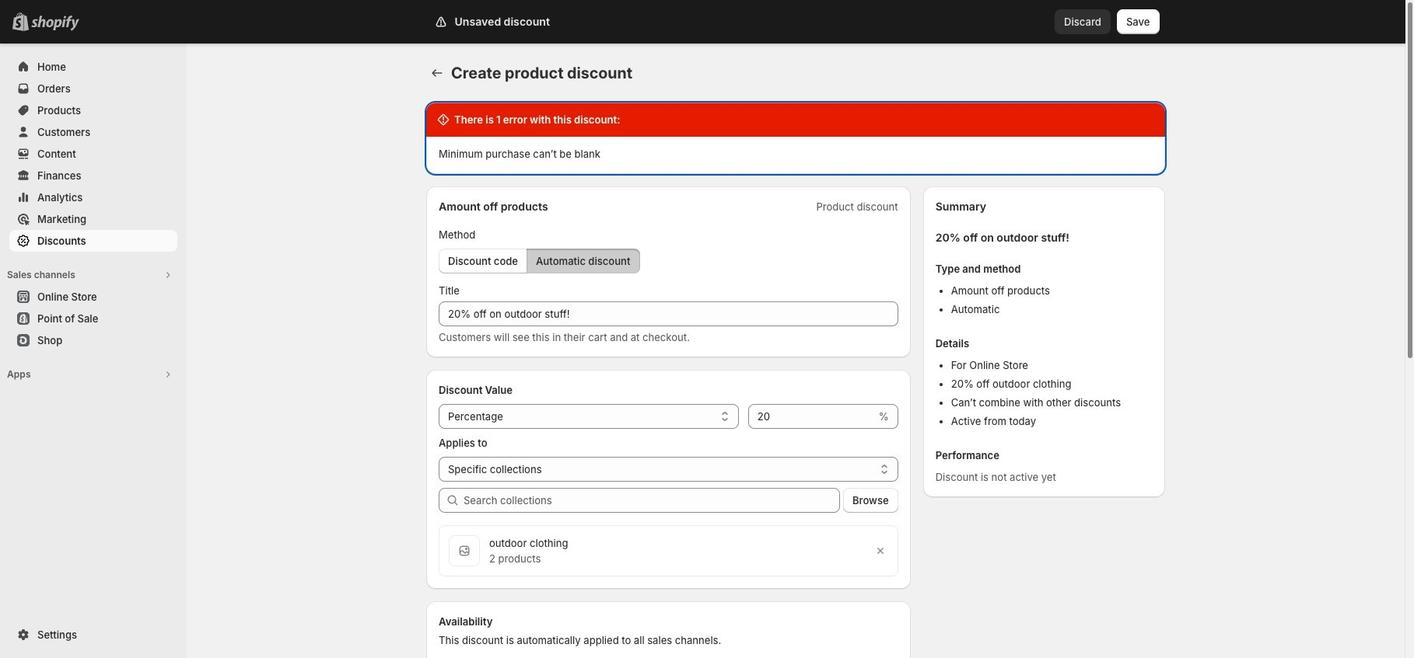 Task type: locate. For each thing, give the bounding box(es) containing it.
Search collections text field
[[464, 489, 840, 513]]

None text field
[[748, 405, 876, 429]]

shopify image
[[31, 16, 79, 31]]

None text field
[[439, 302, 898, 327]]



Task type: vqa. For each thing, say whether or not it's contained in the screenshot.
the my store icon
no



